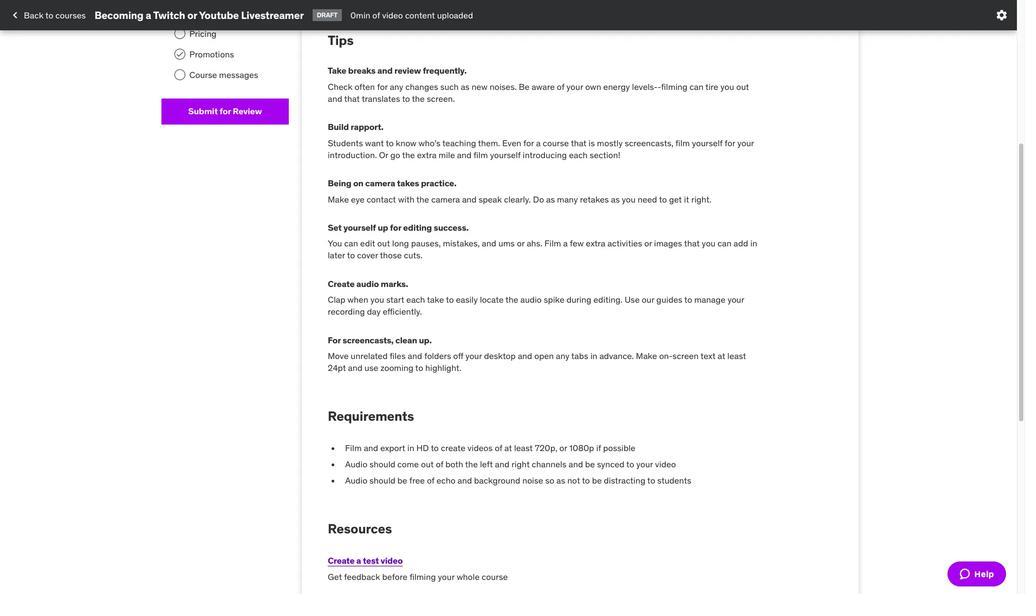 Task type: vqa. For each thing, say whether or not it's contained in the screenshot.
the introducing
yes



Task type: locate. For each thing, give the bounding box(es) containing it.
as right so
[[557, 476, 566, 487]]

you inside 'set yourself up for editing success. you can edit out long pauses, mistakes, and ums or ahs. film a few extra activities or images that you can add in later to cover those cuts.'
[[702, 238, 716, 249]]

the down changes
[[412, 93, 425, 104]]

1 vertical spatial that
[[571, 137, 587, 148]]

and right files
[[408, 351, 423, 362]]

course messages link
[[161, 65, 289, 86]]

out right tire
[[737, 81, 750, 92]]

should for come
[[370, 459, 396, 470]]

each left section!
[[569, 150, 588, 160]]

audio
[[357, 279, 379, 289], [521, 294, 542, 305]]

0 vertical spatial yourself
[[692, 137, 723, 148]]

1 vertical spatial film
[[474, 150, 488, 160]]

ahs.
[[527, 238, 543, 249]]

2 incomplete image from the top
[[174, 28, 185, 39]]

film right ahs.
[[545, 238, 561, 249]]

1 vertical spatial create
[[328, 555, 355, 566]]

1 horizontal spatial film
[[676, 137, 690, 148]]

video up "students"
[[656, 459, 676, 470]]

1 vertical spatial filming
[[410, 572, 436, 583]]

the right with
[[417, 194, 429, 205]]

course up pricing at the top of the page
[[189, 7, 217, 18]]

1 vertical spatial yourself
[[490, 150, 521, 160]]

filming right levels- at top right
[[662, 81, 688, 92]]

introducing
[[523, 150, 567, 160]]

0 horizontal spatial make
[[328, 194, 349, 205]]

film inside 'set yourself up for editing success. you can edit out long pauses, mistakes, and ums or ahs. film a few extra activities or images that you can add in later to cover those cuts.'
[[545, 238, 561, 249]]

the left left
[[466, 459, 478, 470]]

or left images
[[645, 238, 652, 249]]

text
[[701, 351, 716, 362]]

folders
[[425, 351, 451, 362]]

1 horizontal spatial out
[[421, 459, 434, 470]]

1 should from the top
[[370, 459, 396, 470]]

breaks
[[348, 65, 376, 76]]

easily
[[456, 294, 478, 305]]

back to courses link
[[9, 6, 86, 24]]

least up right
[[514, 443, 533, 454]]

that inside build rapport. students want to know who's teaching them. even for a course that is mostly screencasts, film yourself for your introduction. or go the extra mile and film yourself introducing each section!
[[571, 137, 587, 148]]

our
[[642, 294, 655, 305]]

as right retakes
[[611, 194, 620, 205]]

becoming
[[95, 8, 144, 21]]

aware
[[532, 81, 555, 92]]

0 vertical spatial least
[[728, 351, 747, 362]]

extra inside build rapport. students want to know who's teaching them. even for a course that is mostly screencasts, film yourself for your introduction. or go the extra mile and film yourself introducing each section!
[[417, 150, 437, 160]]

that down check
[[344, 93, 360, 104]]

camera up contact
[[365, 178, 395, 189]]

2 horizontal spatial in
[[751, 238, 758, 249]]

in inside 'set yourself up for editing success. you can edit out long pauses, mistakes, and ums or ahs. film a few extra activities or images that you can add in later to cover those cuts.'
[[751, 238, 758, 249]]

that right images
[[685, 238, 700, 249]]

2 vertical spatial yourself
[[344, 222, 376, 233]]

screen
[[673, 351, 699, 362]]

audio up "when"
[[357, 279, 379, 289]]

to down changes
[[402, 93, 410, 104]]

2 vertical spatial out
[[421, 459, 434, 470]]

0 vertical spatial course
[[543, 137, 569, 148]]

0 horizontal spatial can
[[344, 238, 358, 249]]

the inside build rapport. students want to know who's teaching them. even for a course that is mostly screencasts, film yourself for your introduction. or go the extra mile and film yourself introducing each section!
[[402, 150, 415, 160]]

extra right few
[[586, 238, 606, 249]]

0 vertical spatial screencasts,
[[625, 137, 674, 148]]

0 vertical spatial at
[[718, 351, 726, 362]]

you up the day
[[371, 294, 384, 305]]

a inside 'set yourself up for editing success. you can edit out long pauses, mistakes, and ums or ahs. film a few extra activities or images that you can add in later to cover those cuts.'
[[564, 238, 568, 249]]

to right "not"
[[582, 476, 590, 487]]

0 horizontal spatial extra
[[417, 150, 437, 160]]

1 horizontal spatial least
[[728, 351, 747, 362]]

2 horizontal spatial that
[[685, 238, 700, 249]]

1 vertical spatial in
[[591, 351, 598, 362]]

or right the 720p,
[[560, 443, 568, 454]]

as left 'new'
[[461, 81, 470, 92]]

course inside build rapport. students want to know who's teaching them. even for a course that is mostly screencasts, film yourself for your introduction. or go the extra mile and film yourself introducing each section!
[[543, 137, 569, 148]]

0 horizontal spatial audio
[[357, 279, 379, 289]]

1 vertical spatial audio
[[521, 294, 542, 305]]

audio for audio should be free of echo and background noise so as not to be distracting to students
[[345, 476, 368, 487]]

you right tire
[[721, 81, 735, 92]]

1 vertical spatial out
[[378, 238, 390, 249]]

efficiently.
[[383, 307, 422, 317]]

and inside being on camera takes practice. make eye contact with the camera and speak clearly. do as many retakes as you need to get it right.
[[462, 194, 477, 205]]

0 horizontal spatial in
[[408, 443, 415, 454]]

in right tabs
[[591, 351, 598, 362]]

later
[[328, 250, 345, 261]]

it
[[684, 194, 690, 205]]

and left speak
[[462, 194, 477, 205]]

such
[[441, 81, 459, 92]]

1 horizontal spatial extra
[[586, 238, 606, 249]]

0 vertical spatial that
[[344, 93, 360, 104]]

filming right before
[[410, 572, 436, 583]]

each
[[569, 150, 588, 160], [407, 294, 425, 305]]

and inside build rapport. students want to know who's teaching them. even for a course that is mostly screencasts, film yourself for your introduction. or go the extra mile and film yourself introducing each section!
[[457, 150, 472, 160]]

submit for review
[[188, 106, 262, 117]]

film
[[676, 137, 690, 148], [474, 150, 488, 160]]

0 vertical spatial filming
[[662, 81, 688, 92]]

editing.
[[594, 294, 623, 305]]

rapport.
[[351, 122, 384, 132]]

and down the teaching
[[457, 150, 472, 160]]

twitch
[[153, 8, 185, 21]]

-
[[658, 81, 662, 92]]

make left on-
[[636, 351, 658, 362]]

1 create from the top
[[328, 279, 355, 289]]

that inside 'set yourself up for editing success. you can edit out long pauses, mistakes, and ums or ahs. film a few extra activities or images that you can add in later to cover those cuts.'
[[685, 238, 700, 249]]

1 vertical spatial least
[[514, 443, 533, 454]]

1 horizontal spatial course
[[543, 137, 569, 148]]

create up get
[[328, 555, 355, 566]]

each inside create audio marks. clap when you start each take to easily locate the audio spike during editing. use our guides to manage your recording day efficiently.
[[407, 294, 425, 305]]

incomplete image inside pricing link
[[174, 28, 185, 39]]

1 vertical spatial any
[[556, 351, 570, 362]]

medium image
[[9, 9, 22, 22]]

the right locate at the left of page
[[506, 294, 519, 305]]

each up efficiently.
[[407, 294, 425, 305]]

to right zooming
[[416, 363, 424, 374]]

0 horizontal spatial course
[[482, 572, 508, 583]]

translates
[[362, 93, 400, 104]]

completed element
[[174, 49, 185, 60]]

1 horizontal spatial that
[[571, 137, 587, 148]]

distracting
[[604, 476, 646, 487]]

course landing page
[[189, 7, 269, 18]]

and left ums
[[482, 238, 497, 249]]

changes
[[406, 81, 438, 92]]

camera
[[365, 178, 395, 189], [432, 194, 460, 205]]

as right "do"
[[546, 194, 555, 205]]

least right text
[[728, 351, 747, 362]]

0 horizontal spatial screencasts,
[[343, 335, 394, 346]]

1 audio from the top
[[345, 459, 368, 470]]

0 horizontal spatial that
[[344, 93, 360, 104]]

0 horizontal spatial film
[[474, 150, 488, 160]]

0 vertical spatial incomplete image
[[174, 7, 185, 18]]

incomplete image inside 'course landing page' 'link'
[[174, 7, 185, 18]]

screencasts, up unrelated
[[343, 335, 394, 346]]

0 horizontal spatial each
[[407, 294, 425, 305]]

0 horizontal spatial yourself
[[344, 222, 376, 233]]

0 vertical spatial course
[[189, 7, 217, 18]]

should
[[370, 459, 396, 470], [370, 476, 396, 487]]

own
[[586, 81, 602, 92]]

and right left
[[495, 459, 510, 470]]

1 vertical spatial at
[[505, 443, 512, 454]]

mile
[[439, 150, 455, 160]]

0 horizontal spatial camera
[[365, 178, 395, 189]]

to inside take breaks and review frequently. check often for any changes such as new noises. be aware of your own energy levels--filming can tire you out and that translates to the screen.
[[402, 93, 410, 104]]

and left the open
[[518, 351, 533, 362]]

to right back at top left
[[45, 10, 53, 20]]

resources
[[328, 521, 392, 538]]

audio left the spike
[[521, 294, 542, 305]]

that inside take breaks and review frequently. check often for any changes such as new noises. be aware of your own energy levels--filming can tire you out and that translates to the screen.
[[344, 93, 360, 104]]

often
[[355, 81, 375, 92]]

for inside 'set yourself up for editing success. you can edit out long pauses, mistakes, and ums or ahs. film a few extra activities or images that you can add in later to cover those cuts.'
[[390, 222, 402, 233]]

to right hd in the left bottom of the page
[[431, 443, 439, 454]]

audio up the resources
[[345, 476, 368, 487]]

to
[[45, 10, 53, 20], [402, 93, 410, 104], [386, 137, 394, 148], [660, 194, 667, 205], [347, 250, 355, 261], [446, 294, 454, 305], [685, 294, 693, 305], [416, 363, 424, 374], [431, 443, 439, 454], [627, 459, 635, 470], [582, 476, 590, 487], [648, 476, 656, 487]]

any left tabs
[[556, 351, 570, 362]]

back to courses
[[24, 10, 86, 20]]

speak
[[479, 194, 502, 205]]

pricing link
[[161, 23, 289, 44]]

2 create from the top
[[328, 555, 355, 566]]

to up distracting
[[627, 459, 635, 470]]

film down requirements at the bottom left of the page
[[345, 443, 362, 454]]

in right add
[[751, 238, 758, 249]]

files
[[390, 351, 406, 362]]

0 horizontal spatial out
[[378, 238, 390, 249]]

completed image
[[175, 50, 184, 59]]

be down 1080p
[[586, 459, 595, 470]]

1080p
[[570, 443, 595, 454]]

clearly.
[[504, 194, 531, 205]]

not
[[568, 476, 580, 487]]

can inside take breaks and review frequently. check often for any changes such as new noises. be aware of your own energy levels--filming can tire you out and that translates to the screen.
[[690, 81, 704, 92]]

build rapport. students want to know who's teaching them. even for a course that is mostly screencasts, film yourself for your introduction. or go the extra mile and film yourself introducing each section!
[[328, 122, 755, 160]]

2 horizontal spatial out
[[737, 81, 750, 92]]

and
[[378, 65, 393, 76], [328, 93, 342, 104], [457, 150, 472, 160], [462, 194, 477, 205], [482, 238, 497, 249], [408, 351, 423, 362], [518, 351, 533, 362], [348, 363, 363, 374], [364, 443, 378, 454], [495, 459, 510, 470], [569, 459, 583, 470], [458, 476, 472, 487]]

of right aware
[[557, 81, 565, 92]]

0 vertical spatial create
[[328, 279, 355, 289]]

to left get at the right of the page
[[660, 194, 667, 205]]

1 horizontal spatial at
[[718, 351, 726, 362]]

0 vertical spatial each
[[569, 150, 588, 160]]

your
[[567, 81, 584, 92], [738, 137, 755, 148], [728, 294, 745, 305], [466, 351, 482, 362], [637, 459, 653, 470], [438, 572, 455, 583]]

create up clap
[[328, 279, 355, 289]]

start
[[387, 294, 405, 305]]

1 vertical spatial each
[[407, 294, 425, 305]]

you left need
[[622, 194, 636, 205]]

1 horizontal spatial filming
[[662, 81, 688, 92]]

tips
[[328, 32, 354, 49]]

course
[[543, 137, 569, 148], [482, 572, 508, 583]]

incomplete image for pricing
[[174, 28, 185, 39]]

0 vertical spatial extra
[[417, 150, 437, 160]]

that
[[344, 93, 360, 104], [571, 137, 587, 148], [685, 238, 700, 249]]

and inside 'set yourself up for editing success. you can edit out long pauses, mistakes, and ums or ahs. film a few extra activities or images that you can add in later to cover those cuts.'
[[482, 238, 497, 249]]

2 horizontal spatial can
[[718, 238, 732, 249]]

is
[[589, 137, 595, 148]]

2 audio from the top
[[345, 476, 368, 487]]

0 vertical spatial out
[[737, 81, 750, 92]]

of inside take breaks and review frequently. check often for any changes such as new noises. be aware of your own energy levels--filming can tire you out and that translates to the screen.
[[557, 81, 565, 92]]

course for course messages
[[189, 70, 217, 80]]

incomplete image
[[174, 70, 185, 80]]

even
[[503, 137, 522, 148]]

to right take
[[446, 294, 454, 305]]

can right you
[[344, 238, 358, 249]]

you
[[721, 81, 735, 92], [622, 194, 636, 205], [702, 238, 716, 249], [371, 294, 384, 305]]

any
[[390, 81, 404, 92], [556, 351, 570, 362]]

get feedback before filming your whole course
[[328, 572, 508, 583]]

video up before
[[381, 555, 403, 566]]

to up go
[[386, 137, 394, 148]]

promotions link
[[161, 44, 289, 65]]

can left tire
[[690, 81, 704, 92]]

out down hd in the left bottom of the page
[[421, 459, 434, 470]]

frequently.
[[423, 65, 467, 76]]

1 horizontal spatial can
[[690, 81, 704, 92]]

camera down practice.
[[432, 194, 460, 205]]

who's
[[419, 137, 441, 148]]

1 vertical spatial extra
[[586, 238, 606, 249]]

course right whole
[[482, 572, 508, 583]]

your inside build rapport. students want to know who's teaching them. even for a course that is mostly screencasts, film yourself for your introduction. or go the extra mile and film yourself introducing each section!
[[738, 137, 755, 148]]

course messages
[[189, 70, 258, 80]]

background
[[474, 476, 521, 487]]

2 should from the top
[[370, 476, 396, 487]]

0 vertical spatial film
[[676, 137, 690, 148]]

2 vertical spatial in
[[408, 443, 415, 454]]

in left hd in the left bottom of the page
[[408, 443, 415, 454]]

do
[[533, 194, 544, 205]]

least inside for screencasts, clean up. move unrelated files and folders off your desktop and open any tabs in advance. make on-screen text at least 24pt and use zooming to highlight.
[[728, 351, 747, 362]]

at inside for screencasts, clean up. move unrelated files and folders off your desktop and open any tabs in advance. make on-screen text at least 24pt and use zooming to highlight.
[[718, 351, 726, 362]]

0 vertical spatial audio
[[345, 459, 368, 470]]

1 horizontal spatial each
[[569, 150, 588, 160]]

0 vertical spatial make
[[328, 194, 349, 205]]

1 vertical spatial camera
[[432, 194, 460, 205]]

course up introducing
[[543, 137, 569, 148]]

1 vertical spatial make
[[636, 351, 658, 362]]

0 vertical spatial should
[[370, 459, 396, 470]]

incomplete image up completed icon
[[174, 28, 185, 39]]

courses
[[55, 10, 86, 20]]

go
[[391, 150, 401, 160]]

0 horizontal spatial film
[[345, 443, 362, 454]]

1 vertical spatial should
[[370, 476, 396, 487]]

desktop
[[484, 351, 516, 362]]

1 horizontal spatial any
[[556, 351, 570, 362]]

whole
[[457, 572, 480, 583]]

video left content
[[382, 10, 403, 20]]

1 vertical spatial course
[[189, 70, 217, 80]]

at right text
[[718, 351, 726, 362]]

audio should come out of both the left and right channels and be synced to your video
[[345, 459, 676, 470]]

a left few
[[564, 238, 568, 249]]

1 incomplete image from the top
[[174, 7, 185, 18]]

and up "not"
[[569, 459, 583, 470]]

at
[[718, 351, 726, 362], [505, 443, 512, 454]]

make down being
[[328, 194, 349, 205]]

0 vertical spatial any
[[390, 81, 404, 92]]

0 horizontal spatial any
[[390, 81, 404, 92]]

0 horizontal spatial least
[[514, 443, 533, 454]]

be left free
[[398, 476, 408, 487]]

of right the 'videos'
[[495, 443, 503, 454]]

to right the later
[[347, 250, 355, 261]]

out inside take breaks and review frequently. check often for any changes such as new noises. be aware of your own energy levels--filming can tire you out and that translates to the screen.
[[737, 81, 750, 92]]

any down review
[[390, 81, 404, 92]]

in inside for screencasts, clean up. move unrelated files and folders off your desktop and open any tabs in advance. make on-screen text at least 24pt and use zooming to highlight.
[[591, 351, 598, 362]]

course down promotions
[[189, 70, 217, 80]]

make inside for screencasts, clean up. move unrelated files and folders off your desktop and open any tabs in advance. make on-screen text at least 24pt and use zooming to highlight.
[[636, 351, 658, 362]]

1 horizontal spatial audio
[[521, 294, 542, 305]]

course inside 'link'
[[189, 7, 217, 18]]

edit
[[360, 238, 375, 249]]

the inside being on camera takes practice. make eye contact with the camera and speak clearly. do as many retakes as you need to get it right.
[[417, 194, 429, 205]]

a up introducing
[[536, 137, 541, 148]]

least
[[728, 351, 747, 362], [514, 443, 533, 454]]

0 vertical spatial in
[[751, 238, 758, 249]]

0 vertical spatial film
[[545, 238, 561, 249]]

mostly
[[597, 137, 623, 148]]

you left add
[[702, 238, 716, 249]]

1 horizontal spatial film
[[545, 238, 561, 249]]

you inside being on camera takes practice. make eye contact with the camera and speak clearly. do as many retakes as you need to get it right.
[[622, 194, 636, 205]]

1 vertical spatial screencasts,
[[343, 335, 394, 346]]

practice.
[[421, 178, 457, 189]]

can left add
[[718, 238, 732, 249]]

extra down who's
[[417, 150, 437, 160]]

for inside button
[[220, 106, 231, 117]]

1 horizontal spatial make
[[636, 351, 658, 362]]

the inside take breaks and review frequently. check often for any changes such as new noises. be aware of your own energy levels--filming can tire you out and that translates to the screen.
[[412, 93, 425, 104]]

2 vertical spatial video
[[381, 555, 403, 566]]

1 course from the top
[[189, 7, 217, 18]]

yourself inside 'set yourself up for editing success. you can edit out long pauses, mistakes, and ums or ahs. film a few extra activities or images that you can add in later to cover those cuts.'
[[344, 222, 376, 233]]

out up those in the left top of the page
[[378, 238, 390, 249]]

create inside create audio marks. clap when you start each take to easily locate the audio spike during editing. use our guides to manage your recording day efficiently.
[[328, 279, 355, 289]]

screencasts, right the mostly on the top of the page
[[625, 137, 674, 148]]

1 horizontal spatial screencasts,
[[625, 137, 674, 148]]

or
[[379, 150, 389, 160]]

incomplete image left youtube
[[174, 7, 185, 18]]

that left is
[[571, 137, 587, 148]]

in
[[751, 238, 758, 249], [591, 351, 598, 362], [408, 443, 415, 454]]

audio down requirements at the bottom left of the page
[[345, 459, 368, 470]]

come
[[398, 459, 419, 470]]

1 vertical spatial incomplete image
[[174, 28, 185, 39]]

the down know at the left top of the page
[[402, 150, 415, 160]]

of left both
[[436, 459, 444, 470]]

incomplete image
[[174, 7, 185, 18], [174, 28, 185, 39]]

2 course from the top
[[189, 70, 217, 80]]

0 horizontal spatial at
[[505, 443, 512, 454]]

1 horizontal spatial in
[[591, 351, 598, 362]]

at up audio should come out of both the left and right channels and be synced to your video
[[505, 443, 512, 454]]

1 vertical spatial audio
[[345, 476, 368, 487]]

out
[[737, 81, 750, 92], [378, 238, 390, 249], [421, 459, 434, 470]]

for inside take breaks and review frequently. check often for any changes such as new noises. be aware of your own energy levels--filming can tire you out and that translates to the screen.
[[377, 81, 388, 92]]

2 vertical spatial that
[[685, 238, 700, 249]]

you
[[328, 238, 342, 249]]



Task type: describe. For each thing, give the bounding box(es) containing it.
tabs
[[572, 351, 589, 362]]

up
[[378, 222, 388, 233]]

or up pricing at the top of the page
[[188, 8, 197, 21]]

a left twitch
[[146, 8, 151, 21]]

with
[[398, 194, 415, 205]]

screencasts, inside for screencasts, clean up. move unrelated files and folders off your desktop and open any tabs in advance. make on-screen text at least 24pt and use zooming to highlight.
[[343, 335, 394, 346]]

move
[[328, 351, 349, 362]]

to inside 'set yourself up for editing success. you can edit out long pauses, mistakes, and ums or ahs. film a few extra activities or images that you can add in later to cover those cuts.'
[[347, 250, 355, 261]]

so
[[546, 476, 555, 487]]

1 vertical spatial course
[[482, 572, 508, 583]]

create
[[441, 443, 466, 454]]

set
[[328, 222, 342, 233]]

your inside for screencasts, clean up. move unrelated files and folders off your desktop and open any tabs in advance. make on-screen text at least 24pt and use zooming to highlight.
[[466, 351, 482, 362]]

clean
[[396, 335, 417, 346]]

long
[[392, 238, 409, 249]]

possible
[[604, 443, 636, 454]]

videos
[[468, 443, 493, 454]]

and down check
[[328, 93, 342, 104]]

to left "students"
[[648, 476, 656, 487]]

tire
[[706, 81, 719, 92]]

if
[[597, 443, 601, 454]]

unrelated
[[351, 351, 388, 362]]

becoming a twitch or youtube livestreamer
[[95, 8, 304, 21]]

2 horizontal spatial yourself
[[692, 137, 723, 148]]

and left export
[[364, 443, 378, 454]]

of right 0min
[[373, 10, 380, 20]]

feedback
[[344, 572, 380, 583]]

and left review
[[378, 65, 393, 76]]

to inside being on camera takes practice. make eye contact with the camera and speak clearly. do as many retakes as you need to get it right.
[[660, 194, 667, 205]]

test
[[363, 555, 379, 566]]

left
[[480, 459, 493, 470]]

course for course landing page
[[189, 7, 217, 18]]

filming inside take breaks and review frequently. check often for any changes such as new noises. be aware of your own energy levels--filming can tire you out and that translates to the screen.
[[662, 81, 688, 92]]

on-
[[660, 351, 673, 362]]

create audio marks. clap when you start each take to easily locate the audio spike during editing. use our guides to manage your recording day efficiently.
[[328, 279, 745, 317]]

advance.
[[600, 351, 634, 362]]

0 vertical spatial video
[[382, 10, 403, 20]]

extra inside 'set yourself up for editing success. you can edit out long pauses, mistakes, and ums or ahs. film a few extra activities or images that you can add in later to cover those cuts.'
[[586, 238, 606, 249]]

should for be
[[370, 476, 396, 487]]

0 horizontal spatial filming
[[410, 572, 436, 583]]

on
[[353, 178, 364, 189]]

be down synced
[[592, 476, 602, 487]]

take
[[427, 294, 444, 305]]

check
[[328, 81, 353, 92]]

back
[[24, 10, 44, 20]]

livestreamer
[[241, 8, 304, 21]]

mistakes,
[[443, 238, 480, 249]]

your inside create audio marks. clap when you start each take to easily locate the audio spike during editing. use our guides to manage your recording day efficiently.
[[728, 294, 745, 305]]

hd
[[417, 443, 429, 454]]

you inside create audio marks. clap when you start each take to easily locate the audio spike during editing. use our guides to manage your recording day efficiently.
[[371, 294, 384, 305]]

eye
[[351, 194, 365, 205]]

film and export in hd to create videos of at least 720p, or 1080p if possible
[[345, 443, 636, 454]]

know
[[396, 137, 417, 148]]

a left test at the left
[[357, 555, 361, 566]]

page
[[250, 7, 269, 18]]

24pt
[[328, 363, 346, 374]]

images
[[655, 238, 683, 249]]

create for create a test video
[[328, 555, 355, 566]]

use
[[625, 294, 640, 305]]

any inside for screencasts, clean up. move unrelated files and folders off your desktop and open any tabs in advance. make on-screen text at least 24pt and use zooming to highlight.
[[556, 351, 570, 362]]

zooming
[[381, 363, 414, 374]]

both
[[446, 459, 464, 470]]

make inside being on camera takes practice. make eye contact with the camera and speak clearly. do as many retakes as you need to get it right.
[[328, 194, 349, 205]]

cover
[[357, 250, 378, 261]]

contact
[[367, 194, 396, 205]]

your inside take breaks and review frequently. check often for any changes such as new noises. be aware of your own energy levels--filming can tire you out and that translates to the screen.
[[567, 81, 584, 92]]

retakes
[[580, 194, 609, 205]]

of right free
[[427, 476, 435, 487]]

many
[[557, 194, 578, 205]]

get
[[670, 194, 682, 205]]

incomplete image for course landing page
[[174, 7, 185, 18]]

create a test video
[[328, 555, 403, 566]]

audio should be free of echo and background noise so as not to be distracting to students
[[345, 476, 692, 487]]

before
[[383, 572, 408, 583]]

students
[[658, 476, 692, 487]]

or left ahs.
[[517, 238, 525, 249]]

marks.
[[381, 279, 408, 289]]

the inside create audio marks. clap when you start each take to easily locate the audio spike during editing. use our guides to manage your recording day efficiently.
[[506, 294, 519, 305]]

takes
[[397, 178, 419, 189]]

1 vertical spatial film
[[345, 443, 362, 454]]

being on camera takes practice. make eye contact with the camera and speak clearly. do as many retakes as you need to get it right.
[[328, 178, 712, 205]]

youtube
[[199, 8, 239, 21]]

1 horizontal spatial yourself
[[490, 150, 521, 160]]

any inside take breaks and review frequently. check often for any changes such as new noises. be aware of your own energy levels--filming can tire you out and that translates to the screen.
[[390, 81, 404, 92]]

activities
[[608, 238, 643, 249]]

for
[[328, 335, 341, 346]]

right
[[512, 459, 530, 470]]

be
[[519, 81, 530, 92]]

to right guides
[[685, 294, 693, 305]]

to inside build rapport. students want to know who's teaching them. even for a course that is mostly screencasts, film yourself for your introduction. or go the extra mile and film yourself introducing each section!
[[386, 137, 394, 148]]

and left use
[[348, 363, 363, 374]]

during
[[567, 294, 592, 305]]

0 vertical spatial audio
[[357, 279, 379, 289]]

and right echo
[[458, 476, 472, 487]]

recording
[[328, 307, 365, 317]]

screencasts, inside build rapport. students want to know who's teaching them. even for a course that is mostly screencasts, film yourself for your introduction. or go the extra mile and film yourself introducing each section!
[[625, 137, 674, 148]]

review
[[233, 106, 262, 117]]

get
[[328, 572, 342, 583]]

levels-
[[632, 81, 658, 92]]

submit
[[188, 106, 218, 117]]

few
[[570, 238, 584, 249]]

editing
[[403, 222, 432, 233]]

1 vertical spatial video
[[656, 459, 676, 470]]

create a test video link
[[328, 555, 403, 566]]

those
[[380, 250, 402, 261]]

out inside 'set yourself up for editing success. you can edit out long pauses, mistakes, and ums or ahs. film a few extra activities or images that you can add in later to cover those cuts.'
[[378, 238, 390, 249]]

requirements
[[328, 408, 414, 425]]

0 vertical spatial camera
[[365, 178, 395, 189]]

guides
[[657, 294, 683, 305]]

a inside build rapport. students want to know who's teaching them. even for a course that is mostly screencasts, film yourself for your introduction. or go the extra mile and film yourself introducing each section!
[[536, 137, 541, 148]]

each inside build rapport. students want to know who's teaching them. even for a course that is mostly screencasts, film yourself for your introduction. or go the extra mile and film yourself introducing each section!
[[569, 150, 588, 160]]

to inside for screencasts, clean up. move unrelated files and folders off your desktop and open any tabs in advance. make on-screen text at least 24pt and use zooming to highlight.
[[416, 363, 424, 374]]

spike
[[544, 294, 565, 305]]

course settings image
[[996, 9, 1009, 22]]

draft
[[317, 11, 338, 19]]

audio for audio should come out of both the left and right channels and be synced to your video
[[345, 459, 368, 470]]

0min of video content uploaded
[[351, 10, 474, 20]]

create for create audio marks. clap when you start each take to easily locate the audio spike during editing. use our guides to manage your recording day efficiently.
[[328, 279, 355, 289]]

noise
[[523, 476, 544, 487]]

channels
[[532, 459, 567, 470]]

take breaks and review frequently. check often for any changes such as new noises. be aware of your own energy levels--filming can tire you out and that translates to the screen.
[[328, 65, 750, 104]]

set yourself up for editing success. you can edit out long pauses, mistakes, and ums or ahs. film a few extra activities or images that you can add in later to cover those cuts.
[[328, 222, 758, 261]]

you inside take breaks and review frequently. check often for any changes such as new noises. be aware of your own energy levels--filming can tire you out and that translates to the screen.
[[721, 81, 735, 92]]

1 horizontal spatial camera
[[432, 194, 460, 205]]

free
[[410, 476, 425, 487]]

noises.
[[490, 81, 517, 92]]

as inside take breaks and review frequently. check often for any changes such as new noises. be aware of your own energy levels--filming can tire you out and that translates to the screen.
[[461, 81, 470, 92]]

for screencasts, clean up. move unrelated files and folders off your desktop and open any tabs in advance. make on-screen text at least 24pt and use zooming to highlight.
[[328, 335, 747, 374]]

screen.
[[427, 93, 455, 104]]



